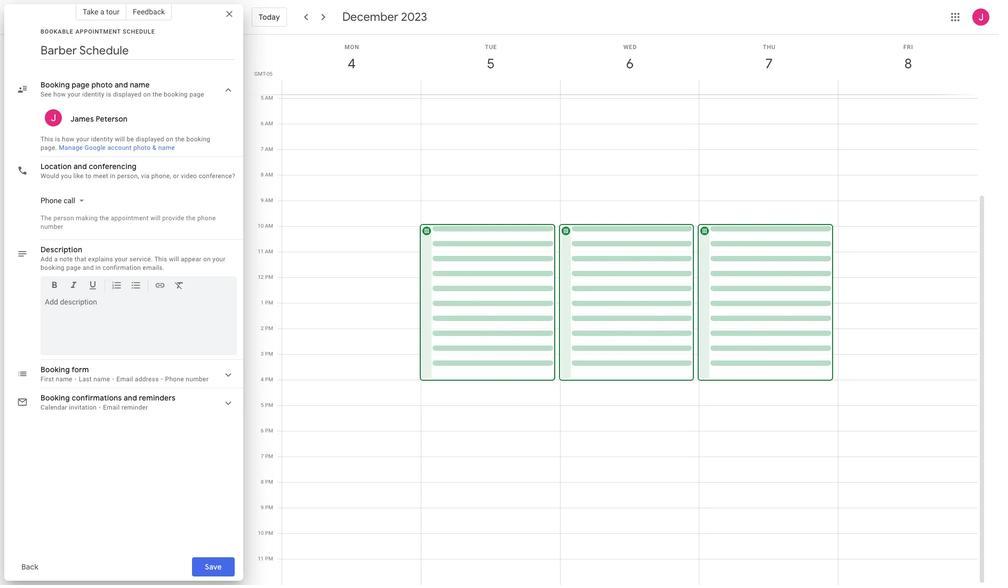 Task type: locate. For each thing, give the bounding box(es) containing it.
2 vertical spatial booking
[[41, 264, 64, 272]]

0 vertical spatial identity
[[82, 91, 104, 98]]

description add a note that explains your service. this will appear on your booking page and in confirmation emails.
[[41, 245, 225, 272]]

1 vertical spatial on
[[166, 135, 173, 143]]

booking inside the booking page photo and name see how your identity is displayed on the booking page
[[41, 80, 70, 90]]

4
[[347, 55, 355, 73], [261, 377, 264, 382]]

0 vertical spatial this
[[41, 135, 53, 143]]

0 vertical spatial 7
[[765, 55, 772, 73]]

5 down gmt-05
[[261, 95, 264, 101]]

2 vertical spatial on
[[203, 255, 211, 263]]

1
[[261, 300, 264, 306]]

pm up 8 pm
[[265, 453, 273, 459]]

formatting options toolbar
[[41, 276, 237, 299]]

your inside the booking page photo and name see how your identity is displayed on the booking page
[[68, 91, 81, 98]]

0 vertical spatial 6
[[625, 55, 633, 73]]

and down that
[[83, 264, 94, 272]]

on for that
[[203, 255, 211, 263]]

making
[[76, 214, 98, 222]]

2 vertical spatial 8
[[261, 479, 264, 485]]

1 vertical spatial 5
[[261, 95, 264, 101]]

this
[[41, 135, 53, 143], [154, 255, 167, 263]]

10 pm from the top
[[265, 505, 273, 510]]

number down the
[[41, 223, 63, 230]]

am up 8 am in the top of the page
[[265, 146, 273, 152]]

am down 8 am in the top of the page
[[265, 197, 273, 203]]

reminder
[[121, 404, 148, 411]]

1 vertical spatial 6
[[261, 121, 264, 126]]

friday, december 8 element
[[896, 52, 920, 76]]

and up peterson
[[115, 80, 128, 90]]

7 pm from the top
[[265, 428, 273, 434]]

am for 8 am
[[265, 172, 273, 178]]

phone for phone number
[[165, 376, 184, 383]]

2 vertical spatial 6
[[261, 428, 264, 434]]

8 am
[[261, 172, 273, 178]]

7 up 8 pm
[[261, 453, 264, 459]]

pm down 9 pm on the left of page
[[265, 530, 273, 536]]

email for email reminder
[[103, 404, 120, 411]]

calendar invitation
[[41, 404, 97, 411]]

number inside the person making the appointment will provide the phone number
[[41, 223, 63, 230]]

pm right "2"
[[265, 325, 273, 331]]

phone up reminders
[[165, 376, 184, 383]]

1 horizontal spatial 4
[[347, 55, 355, 73]]

will
[[115, 135, 125, 143], [150, 214, 161, 222], [169, 255, 179, 263]]

phone call
[[41, 196, 75, 205]]

1 vertical spatial page
[[189, 91, 204, 98]]

booking up first name
[[41, 365, 70, 374]]

will up account
[[115, 135, 125, 143]]

1 vertical spatial number
[[186, 376, 209, 383]]

phone left call
[[41, 196, 62, 205]]

calendar
[[41, 404, 67, 411]]

pm down 3 pm
[[265, 377, 273, 382]]

am up 12 pm
[[265, 249, 273, 254]]

on inside the booking page photo and name see how your identity is displayed on the booking page
[[143, 91, 151, 98]]

location
[[41, 162, 72, 171]]

1 vertical spatial booking
[[41, 365, 70, 374]]

7 am from the top
[[265, 249, 273, 254]]

thu 7
[[763, 44, 776, 73]]

the
[[153, 91, 162, 98], [175, 135, 185, 143], [100, 214, 109, 222], [186, 214, 196, 222]]

explains
[[88, 255, 113, 263]]

the down add title text field
[[153, 91, 162, 98]]

this up emails.
[[154, 255, 167, 263]]

3 pm from the top
[[265, 325, 273, 331]]

0 vertical spatial will
[[115, 135, 125, 143]]

8 down fri
[[904, 55, 911, 73]]

pm down 8 pm
[[265, 505, 273, 510]]

person
[[53, 214, 74, 222]]

&
[[152, 144, 156, 151]]

4 down 3
[[261, 377, 264, 382]]

1 vertical spatial displayed
[[136, 135, 164, 143]]

am up 7 am
[[265, 121, 273, 126]]

5 am
[[261, 95, 273, 101]]

schedule
[[123, 28, 155, 35]]

address
[[135, 376, 159, 383]]

1 vertical spatial how
[[62, 135, 75, 143]]

this is how your identity will be displayed on the booking page.
[[41, 135, 210, 151]]

name inside the booking page photo and name see how your identity is displayed on the booking page
[[130, 80, 150, 90]]

0 vertical spatial booking
[[164, 91, 188, 98]]

0 vertical spatial photo
[[92, 80, 113, 90]]

2 11 from the top
[[258, 556, 264, 562]]

5 column header
[[421, 35, 560, 94]]

0 vertical spatial 8
[[904, 55, 911, 73]]

the
[[41, 214, 52, 222]]

0 vertical spatial 4
[[347, 55, 355, 73]]

on inside description add a note that explains your service. this will appear on your booking page and in confirmation emails.
[[203, 255, 211, 263]]

am down 7 am
[[265, 172, 273, 178]]

photo
[[92, 80, 113, 90], [133, 144, 151, 151]]

december 2023
[[342, 10, 427, 25]]

pm right 12 at the left top of the page
[[265, 274, 273, 280]]

8 column header
[[838, 35, 978, 94]]

take
[[83, 7, 98, 16]]

6 pm from the top
[[265, 402, 273, 408]]

1 pm from the top
[[265, 274, 273, 280]]

6
[[625, 55, 633, 73], [261, 121, 264, 126], [261, 428, 264, 434]]

page for booking
[[189, 91, 204, 98]]

in down conferencing
[[110, 172, 115, 180]]

this inside description add a note that explains your service. this will appear on your booking page and in confirmation emails.
[[154, 255, 167, 263]]

4 pm from the top
[[265, 351, 273, 357]]

1 vertical spatial is
[[55, 135, 60, 143]]

0 vertical spatial is
[[106, 91, 111, 98]]

5 down 4 pm at the left of page
[[261, 402, 264, 408]]

phone,
[[151, 172, 171, 180]]

on down add title text field
[[143, 91, 151, 98]]

pm for 11 pm
[[265, 556, 273, 562]]

your right appear
[[212, 255, 225, 263]]

9 am
[[261, 197, 273, 203]]

will for appointment
[[150, 214, 161, 222]]

description
[[41, 245, 82, 254]]

0 vertical spatial 5
[[486, 55, 494, 73]]

is up page.
[[55, 135, 60, 143]]

and inside description add a note that explains your service. this will appear on your booking page and in confirmation emails.
[[83, 264, 94, 272]]

how right see
[[53, 91, 66, 98]]

2 vertical spatial 5
[[261, 402, 264, 408]]

email down booking confirmations and reminders
[[103, 404, 120, 411]]

note
[[60, 255, 73, 263]]

1 vertical spatial 10
[[258, 530, 264, 536]]

is
[[106, 91, 111, 98], [55, 135, 60, 143]]

pm for 10 pm
[[265, 530, 273, 536]]

8 up 9 pm on the left of page
[[261, 479, 264, 485]]

fri
[[903, 44, 913, 51]]

0 horizontal spatial on
[[143, 91, 151, 98]]

10 for 10 am
[[258, 223, 264, 229]]

how
[[53, 91, 66, 98], [62, 135, 75, 143]]

email left address at the bottom of the page
[[116, 376, 133, 383]]

2 vertical spatial will
[[169, 255, 179, 263]]

am down 05
[[265, 95, 273, 101]]

am for 6 am
[[265, 121, 273, 126]]

0 horizontal spatial will
[[115, 135, 125, 143]]

4 column header
[[282, 35, 421, 94]]

1 am from the top
[[265, 95, 273, 101]]

booking up calendar
[[41, 393, 70, 403]]

0 horizontal spatial is
[[55, 135, 60, 143]]

1 horizontal spatial on
[[166, 135, 173, 143]]

1 horizontal spatial phone
[[165, 376, 184, 383]]

0 vertical spatial in
[[110, 172, 115, 180]]

mon 4
[[345, 44, 359, 73]]

in down explains
[[95, 264, 101, 272]]

1 vertical spatial 8
[[261, 172, 264, 178]]

2 vertical spatial booking
[[41, 393, 70, 403]]

appear
[[181, 255, 201, 263]]

pm for 12 pm
[[265, 274, 273, 280]]

booking inside description add a note that explains your service. this will appear on your booking page and in confirmation emails.
[[41, 264, 64, 272]]

2 horizontal spatial on
[[203, 255, 211, 263]]

12 pm
[[258, 274, 273, 280]]

phone inside popup button
[[41, 196, 62, 205]]

manage google account photo & name link
[[59, 144, 175, 151]]

booking form
[[41, 365, 89, 374]]

0 vertical spatial 11
[[258, 249, 264, 254]]

1 vertical spatial in
[[95, 264, 101, 272]]

a left tour
[[100, 7, 104, 16]]

6 pm
[[261, 428, 273, 434]]

2 booking from the top
[[41, 365, 70, 374]]

2 9 from the top
[[261, 505, 264, 510]]

booking for booking confirmations and reminders
[[41, 393, 70, 403]]

Description text field
[[45, 298, 233, 351]]

and up the like
[[74, 162, 87, 171]]

call
[[64, 196, 75, 205]]

back
[[21, 562, 38, 572]]

bulleted list image
[[131, 280, 141, 292]]

3
[[261, 351, 264, 357]]

1 horizontal spatial photo
[[133, 144, 151, 151]]

am down 9 am
[[265, 223, 273, 229]]

2 pm from the top
[[265, 300, 273, 306]]

1 vertical spatial a
[[54, 255, 58, 263]]

pm right 1
[[265, 300, 273, 306]]

0 vertical spatial email
[[116, 376, 133, 383]]

0 horizontal spatial this
[[41, 135, 53, 143]]

grid
[[247, 35, 986, 585]]

6 up 7 am
[[261, 121, 264, 126]]

via
[[141, 172, 150, 180]]

mon
[[345, 44, 359, 51]]

1 vertical spatial booking
[[186, 135, 210, 143]]

9 up 10 pm
[[261, 505, 264, 510]]

pm for 3 pm
[[265, 351, 273, 357]]

am for 11 am
[[265, 249, 273, 254]]

1 horizontal spatial will
[[150, 214, 161, 222]]

1 horizontal spatial is
[[106, 91, 111, 98]]

0 vertical spatial number
[[41, 223, 63, 230]]

2 vertical spatial page
[[66, 264, 81, 272]]

6 up 7 pm
[[261, 428, 264, 434]]

page for description
[[66, 264, 81, 272]]

1 vertical spatial 4
[[261, 377, 264, 382]]

2 horizontal spatial will
[[169, 255, 179, 263]]

7 column header
[[699, 35, 839, 94]]

tue
[[485, 44, 497, 51]]

1 horizontal spatial in
[[110, 172, 115, 180]]

name right last at the bottom
[[93, 376, 110, 383]]

back button
[[13, 554, 47, 580]]

person,
[[117, 172, 139, 180]]

3 booking from the top
[[41, 393, 70, 403]]

location and conferencing would you like to meet in person, via phone, or video conference?
[[41, 162, 235, 180]]

1 horizontal spatial this
[[154, 255, 167, 263]]

0 vertical spatial displayed
[[113, 91, 142, 98]]

a
[[100, 7, 104, 16], [54, 255, 58, 263]]

last name
[[79, 376, 110, 383]]

0 horizontal spatial in
[[95, 264, 101, 272]]

4 down mon
[[347, 55, 355, 73]]

service.
[[129, 255, 153, 263]]

the up or at the left top of page
[[175, 135, 185, 143]]

1 horizontal spatial a
[[100, 7, 104, 16]]

3 am from the top
[[265, 146, 273, 152]]

your up manage
[[76, 135, 89, 143]]

1 vertical spatial 9
[[261, 505, 264, 510]]

how up manage
[[62, 135, 75, 143]]

7 down thu
[[765, 55, 772, 73]]

0 vertical spatial a
[[100, 7, 104, 16]]

identity
[[82, 91, 104, 98], [91, 135, 113, 143]]

2 10 from the top
[[258, 530, 264, 536]]

8 for 8 am
[[261, 172, 264, 178]]

the inside the booking page photo and name see how your identity is displayed on the booking page
[[153, 91, 162, 98]]

in
[[110, 172, 115, 180], [95, 264, 101, 272]]

will left appear
[[169, 255, 179, 263]]

pm up 9 pm on the left of page
[[265, 479, 273, 485]]

your inside this is how your identity will be displayed on the booking page.
[[76, 135, 89, 143]]

that
[[75, 255, 86, 263]]

displayed up &
[[136, 135, 164, 143]]

page inside description add a note that explains your service. this will appear on your booking page and in confirmation emails.
[[66, 264, 81, 272]]

6 am from the top
[[265, 223, 273, 229]]

this up page.
[[41, 135, 53, 143]]

11 up 12 at the left top of the page
[[258, 249, 264, 254]]

displayed up peterson
[[113, 91, 142, 98]]

0 vertical spatial on
[[143, 91, 151, 98]]

0 horizontal spatial a
[[54, 255, 58, 263]]

9 up 10 am
[[261, 197, 264, 203]]

on up or at the left top of page
[[166, 135, 173, 143]]

will inside this is how your identity will be displayed on the booking page.
[[115, 135, 125, 143]]

6 down wed
[[625, 55, 633, 73]]

provide
[[162, 214, 184, 222]]

1 vertical spatial email
[[103, 404, 120, 411]]

the left phone
[[186, 214, 196, 222]]

booking for that
[[41, 264, 64, 272]]

10 up 11 pm
[[258, 530, 264, 536]]

name down add title text field
[[130, 80, 150, 90]]

this inside this is how your identity will be displayed on the booking page.
[[41, 135, 53, 143]]

am for 7 am
[[265, 146, 273, 152]]

8 down 7 am
[[261, 172, 264, 178]]

on for name
[[143, 91, 151, 98]]

video
[[181, 172, 197, 180]]

how inside this is how your identity will be displayed on the booking page.
[[62, 135, 75, 143]]

5 pm from the top
[[265, 377, 273, 382]]

on
[[143, 91, 151, 98], [166, 135, 173, 143], [203, 255, 211, 263]]

emails.
[[143, 264, 164, 272]]

2 vertical spatial 7
[[261, 453, 264, 459]]

will left provide
[[150, 214, 161, 222]]

today button
[[252, 4, 287, 30]]

0 horizontal spatial number
[[41, 223, 63, 230]]

am for 10 am
[[265, 223, 273, 229]]

0 vertical spatial 10
[[258, 223, 264, 229]]

7 up 8 am in the top of the page
[[261, 146, 264, 152]]

photo left &
[[133, 144, 151, 151]]

number right address at the bottom of the page
[[186, 376, 209, 383]]

0 vertical spatial booking
[[41, 80, 70, 90]]

name
[[130, 80, 150, 90], [158, 144, 175, 151], [56, 376, 72, 383], [93, 376, 110, 383]]

0 horizontal spatial phone
[[41, 196, 62, 205]]

will inside description add a note that explains your service. this will appear on your booking page and in confirmation emails.
[[169, 255, 179, 263]]

a right add
[[54, 255, 58, 263]]

photo up "james peterson"
[[92, 80, 113, 90]]

pm up 7 pm
[[265, 428, 273, 434]]

1 vertical spatial 7
[[261, 146, 264, 152]]

0 vertical spatial phone
[[41, 196, 62, 205]]

is up peterson
[[106, 91, 111, 98]]

6 inside wed 6
[[625, 55, 633, 73]]

booking inside the booking page photo and name see how your identity is displayed on the booking page
[[164, 91, 188, 98]]

2 am from the top
[[265, 121, 273, 126]]

1 vertical spatial will
[[150, 214, 161, 222]]

0 vertical spatial how
[[53, 91, 66, 98]]

page
[[72, 80, 90, 90], [189, 91, 204, 98], [66, 264, 81, 272]]

2023
[[401, 10, 427, 25]]

0 horizontal spatial photo
[[92, 80, 113, 90]]

7
[[765, 55, 772, 73], [261, 146, 264, 152], [261, 453, 264, 459]]

1 vertical spatial phone
[[165, 376, 184, 383]]

0 horizontal spatial 4
[[261, 377, 264, 382]]

5 am from the top
[[265, 197, 273, 203]]

pm down 10 pm
[[265, 556, 273, 562]]

5 for 5 am
[[261, 95, 264, 101]]

will inside the person making the appointment will provide the phone number
[[150, 214, 161, 222]]

name down booking form
[[56, 376, 72, 383]]

pm for 2 pm
[[265, 325, 273, 331]]

identity up google
[[91, 135, 113, 143]]

or
[[173, 172, 179, 180]]

4 am from the top
[[265, 172, 273, 178]]

conference?
[[199, 172, 235, 180]]

6 am
[[261, 121, 273, 126]]

11
[[258, 249, 264, 254], [258, 556, 264, 562]]

name right &
[[158, 144, 175, 151]]

8 inside fri 8
[[904, 55, 911, 73]]

9 pm from the top
[[265, 479, 273, 485]]

5 down tue
[[486, 55, 494, 73]]

your up 'james'
[[68, 91, 81, 98]]

11 down 10 pm
[[258, 556, 264, 562]]

10 up '11 am'
[[258, 223, 264, 229]]

1 11 from the top
[[258, 249, 264, 254]]

booking up see
[[41, 80, 70, 90]]

1 10 from the top
[[258, 223, 264, 229]]

1 9 from the top
[[261, 197, 264, 203]]

8 pm from the top
[[265, 453, 273, 459]]

the inside this is how your identity will be displayed on the booking page.
[[175, 135, 185, 143]]

9 for 9 am
[[261, 197, 264, 203]]

on right appear
[[203, 255, 211, 263]]

like
[[73, 172, 84, 180]]

booking for booking form
[[41, 365, 70, 374]]

1 booking from the top
[[41, 80, 70, 90]]

1 horizontal spatial number
[[186, 376, 209, 383]]

11 pm from the top
[[265, 530, 273, 536]]

pm right 3
[[265, 351, 273, 357]]

1 vertical spatial 11
[[258, 556, 264, 562]]

4 inside mon 4
[[347, 55, 355, 73]]

pm for 9 pm
[[265, 505, 273, 510]]

1 vertical spatial identity
[[91, 135, 113, 143]]

pm
[[265, 274, 273, 280], [265, 300, 273, 306], [265, 325, 273, 331], [265, 351, 273, 357], [265, 377, 273, 382], [265, 402, 273, 408], [265, 428, 273, 434], [265, 453, 273, 459], [265, 479, 273, 485], [265, 505, 273, 510], [265, 530, 273, 536], [265, 556, 273, 562]]

1 vertical spatial this
[[154, 255, 167, 263]]

12 pm from the top
[[265, 556, 273, 562]]

identity up "james peterson"
[[82, 91, 104, 98]]

pm down 4 pm at the left of page
[[265, 402, 273, 408]]

0 vertical spatial 9
[[261, 197, 264, 203]]



Task type: describe. For each thing, give the bounding box(es) containing it.
4 pm
[[261, 377, 273, 382]]

is inside the booking page photo and name see how your identity is displayed on the booking page
[[106, 91, 111, 98]]

identity inside the booking page photo and name see how your identity is displayed on the booking page
[[82, 91, 104, 98]]

am for 9 am
[[265, 197, 273, 203]]

grid containing 4
[[247, 35, 986, 585]]

the person making the appointment will provide the phone number
[[41, 214, 216, 230]]

conferencing
[[89, 162, 137, 171]]

wednesday, december 6 element
[[618, 52, 642, 76]]

7 am
[[261, 146, 273, 152]]

the right the making
[[100, 214, 109, 222]]

you
[[61, 172, 72, 180]]

booking confirmations and reminders
[[41, 393, 175, 403]]

underline image
[[87, 280, 98, 292]]

8 pm
[[261, 479, 273, 485]]

a inside description add a note that explains your service. this will appear on your booking page and in confirmation emails.
[[54, 255, 58, 263]]

is inside this is how your identity will be displayed on the booking page.
[[55, 135, 60, 143]]

insert link image
[[155, 280, 165, 292]]

first name
[[41, 376, 72, 383]]

tuesday, december 5 element
[[479, 52, 503, 76]]

remove formatting image
[[174, 280, 185, 292]]

7 for 7 am
[[261, 146, 264, 152]]

5 for 5 pm
[[261, 402, 264, 408]]

appointment
[[111, 214, 149, 222]]

and inside the booking page photo and name see how your identity is displayed on the booking page
[[115, 80, 128, 90]]

invitation
[[69, 404, 97, 411]]

thu
[[763, 44, 776, 51]]

pm for 1 pm
[[265, 300, 273, 306]]

2 pm
[[261, 325, 273, 331]]

phone
[[197, 214, 216, 222]]

be
[[127, 135, 134, 143]]

wed 6
[[623, 44, 637, 73]]

1 vertical spatial photo
[[133, 144, 151, 151]]

11 am
[[258, 249, 273, 254]]

peterson
[[96, 114, 128, 124]]

page.
[[41, 144, 57, 151]]

pm for 6 pm
[[265, 428, 273, 434]]

confirmation
[[103, 264, 141, 272]]

account
[[107, 144, 132, 151]]

5 pm
[[261, 402, 273, 408]]

1 pm
[[261, 300, 273, 306]]

james peterson
[[70, 114, 128, 124]]

bold image
[[49, 280, 60, 292]]

last
[[79, 376, 92, 383]]

12
[[258, 274, 264, 280]]

manage
[[59, 144, 83, 151]]

05
[[267, 71, 273, 77]]

take a tour button
[[76, 3, 126, 20]]

will for identity
[[115, 135, 125, 143]]

8 for 8 pm
[[261, 479, 264, 485]]

phone for phone call
[[41, 196, 62, 205]]

Add title text field
[[41, 43, 235, 59]]

6 for 6 pm
[[261, 428, 264, 434]]

photo inside the booking page photo and name see how your identity is displayed on the booking page
[[92, 80, 113, 90]]

6 column header
[[560, 35, 699, 94]]

9 for 9 pm
[[261, 505, 264, 510]]

tour
[[106, 7, 119, 16]]

pm for 4 pm
[[265, 377, 273, 382]]

displayed inside this is how your identity will be displayed on the booking page.
[[136, 135, 164, 143]]

thursday, december 7 element
[[757, 52, 781, 76]]

monday, december 4 element
[[339, 52, 364, 76]]

10 am
[[258, 223, 273, 229]]

manage google account photo & name
[[59, 144, 175, 151]]

how inside the booking page photo and name see how your identity is displayed on the booking page
[[53, 91, 66, 98]]

bookable appointment schedule
[[41, 28, 155, 35]]

in inside description add a note that explains your service. this will appear on your booking page and in confirmation emails.
[[95, 264, 101, 272]]

pm for 8 pm
[[265, 479, 273, 485]]

10 pm
[[258, 530, 273, 536]]

gmt-05
[[254, 71, 273, 77]]

7 inside thu 7
[[765, 55, 772, 73]]

confirmations
[[72, 393, 122, 403]]

11 for 11 am
[[258, 249, 264, 254]]

11 for 11 pm
[[258, 556, 264, 562]]

email reminder
[[103, 404, 148, 411]]

italic image
[[68, 280, 79, 292]]

6 for 6 am
[[261, 121, 264, 126]]

first
[[41, 376, 54, 383]]

booking for booking page photo and name see how your identity is displayed on the booking page
[[41, 80, 70, 90]]

2
[[261, 325, 264, 331]]

see
[[41, 91, 52, 98]]

gmt-
[[254, 71, 267, 77]]

add
[[41, 255, 52, 263]]

phone call button
[[36, 191, 88, 210]]

and inside 'location and conferencing would you like to meet in person, via phone, or video conference?'
[[74, 162, 87, 171]]

email for email address
[[116, 376, 133, 383]]

and up reminder
[[124, 393, 137, 403]]

booking for name
[[164, 91, 188, 98]]

tue 5
[[485, 44, 497, 73]]

am for 5 am
[[265, 95, 273, 101]]

numbered list image
[[111, 280, 122, 292]]

booking inside this is how your identity will be displayed on the booking page.
[[186, 135, 210, 143]]

feedback button
[[126, 3, 172, 20]]

displayed inside the booking page photo and name see how your identity is displayed on the booking page
[[113, 91, 142, 98]]

7 pm
[[261, 453, 273, 459]]

identity inside this is how your identity will be displayed on the booking page.
[[91, 135, 113, 143]]

james
[[70, 114, 94, 124]]

your up confirmation
[[115, 255, 128, 263]]

phone number
[[165, 376, 209, 383]]

appointment
[[75, 28, 121, 35]]

booking page photo and name see how your identity is displayed on the booking page
[[41, 80, 204, 98]]

in inside 'location and conferencing would you like to meet in person, via phone, or video conference?'
[[110, 172, 115, 180]]

pm for 7 pm
[[265, 453, 273, 459]]

bookable
[[41, 28, 74, 35]]

7 for 7 pm
[[261, 453, 264, 459]]

today
[[259, 12, 280, 22]]

10 for 10 pm
[[258, 530, 264, 536]]

3 pm
[[261, 351, 273, 357]]

form
[[72, 365, 89, 374]]

11 pm
[[258, 556, 273, 562]]

0 vertical spatial page
[[72, 80, 90, 90]]

a inside button
[[100, 7, 104, 16]]

9 pm
[[261, 505, 273, 510]]

pm for 5 pm
[[265, 402, 273, 408]]

to
[[85, 172, 91, 180]]

email address
[[116, 376, 159, 383]]

would
[[41, 172, 59, 180]]

5 inside tue 5
[[486, 55, 494, 73]]

take a tour
[[83, 7, 119, 16]]

on inside this is how your identity will be displayed on the booking page.
[[166, 135, 173, 143]]

google
[[85, 144, 106, 151]]

reminders
[[139, 393, 175, 403]]

december
[[342, 10, 398, 25]]



Task type: vqa. For each thing, say whether or not it's contained in the screenshot.


